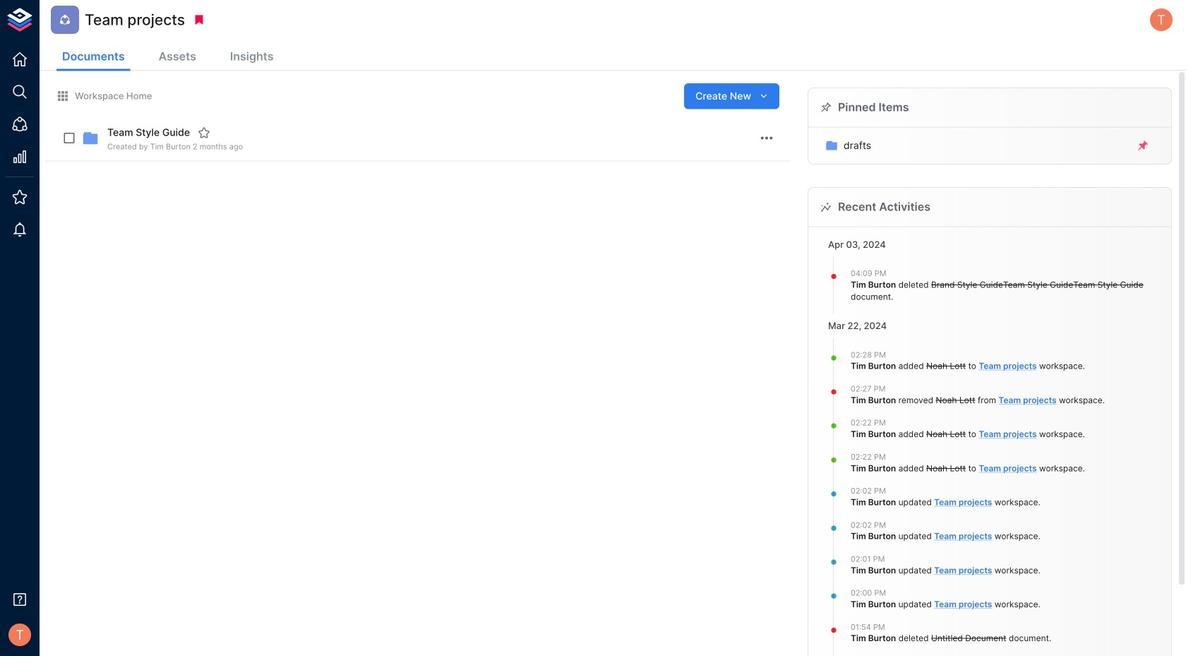 Task type: vqa. For each thing, say whether or not it's contained in the screenshot.
Remove Bookmark image
yes



Task type: locate. For each thing, give the bounding box(es) containing it.
favorite image
[[198, 126, 211, 139]]



Task type: describe. For each thing, give the bounding box(es) containing it.
unpin image
[[1137, 139, 1150, 152]]

remove bookmark image
[[193, 13, 206, 26]]



